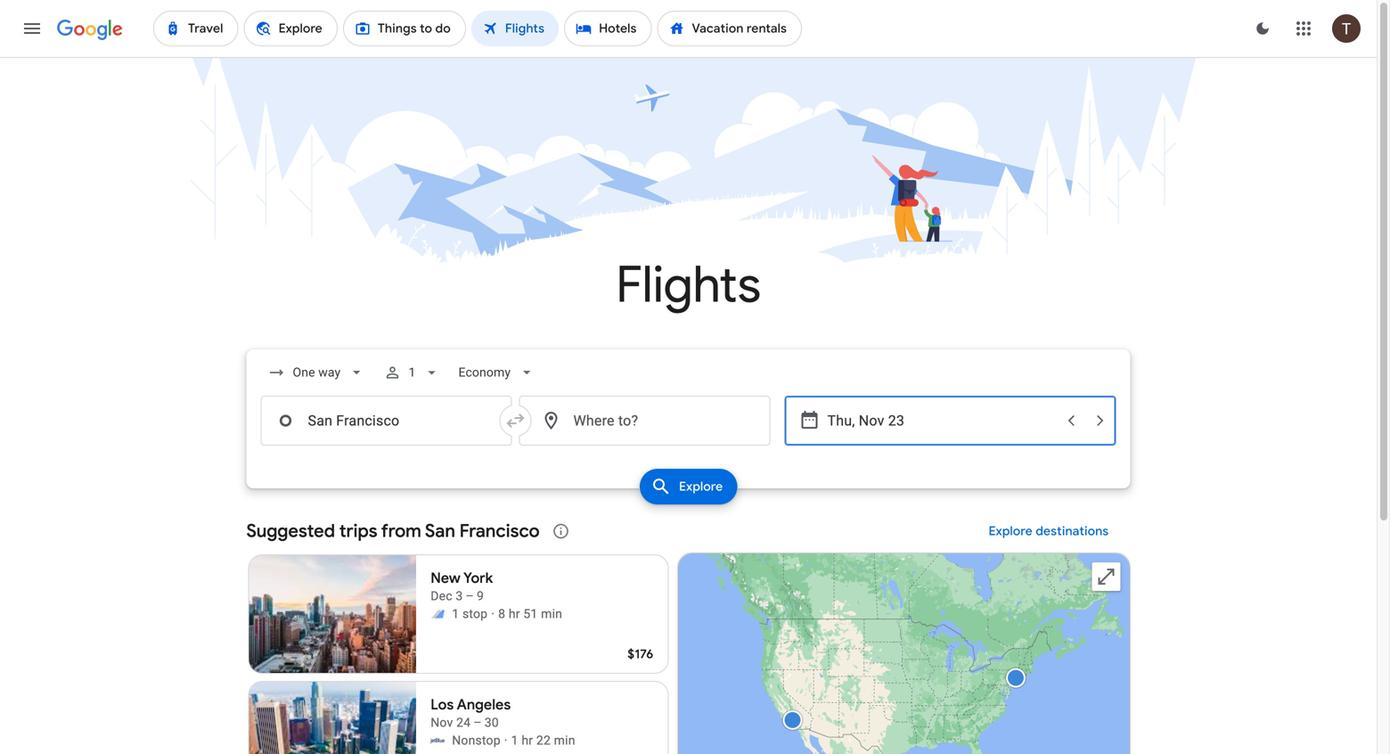 Task type: describe. For each thing, give the bounding box(es) containing it.
suggested trips from san francisco
[[246, 520, 540, 542]]

where
[[574, 412, 615, 429]]

explore button
[[640, 469, 737, 505]]

 image inside suggested trips from san francisco region
[[504, 732, 508, 750]]

$176
[[628, 646, 654, 662]]

new
[[431, 569, 461, 587]]

san
[[425, 520, 455, 542]]

where to?
[[574, 412, 639, 429]]

1 for 1 stop
[[452, 607, 459, 621]]

24 – 30
[[457, 715, 499, 730]]

los angeles nov 24 – 30
[[431, 696, 511, 730]]

3 – 9
[[456, 589, 484, 604]]

angeles
[[457, 696, 511, 714]]

stop
[[463, 607, 488, 621]]

22
[[537, 733, 551, 748]]

1 button
[[376, 351, 448, 394]]

1 for 1 hr 22 min
[[511, 733, 519, 748]]

dec
[[431, 589, 453, 604]]

suggested
[[246, 520, 335, 542]]

hr for new york
[[509, 607, 520, 621]]

to?
[[619, 412, 639, 429]]

Where to? text field
[[519, 396, 771, 446]]

main menu image
[[21, 18, 43, 39]]

51
[[524, 607, 538, 621]]

1 hr 22 min
[[511, 733, 576, 748]]

explore destinations
[[989, 523, 1109, 539]]

nonstop
[[452, 733, 501, 748]]

8 hr 51 min
[[498, 607, 563, 621]]

none text field inside "flight" search field
[[261, 396, 512, 446]]

1 for 1
[[409, 365, 416, 380]]

explore for explore
[[679, 479, 723, 495]]

suggested trips from san francisco region
[[246, 510, 1131, 754]]



Task type: vqa. For each thing, say whether or not it's contained in the screenshot.
Add a label Add
no



Task type: locate. For each thing, give the bounding box(es) containing it.
 image inside suggested trips from san francisco region
[[491, 605, 495, 623]]

nov
[[431, 715, 453, 730]]

frontier and spirit image
[[431, 607, 445, 621]]

None text field
[[261, 396, 512, 446]]

2 horizontal spatial 1
[[511, 733, 519, 748]]

min for angeles
[[554, 733, 576, 748]]

1 inside popup button
[[409, 365, 416, 380]]

 image
[[491, 605, 495, 623]]

8
[[498, 607, 506, 621]]

Departure text field
[[828, 397, 1056, 445]]

1 horizontal spatial 1
[[452, 607, 459, 621]]

min
[[541, 607, 563, 621], [554, 733, 576, 748]]

from
[[381, 520, 422, 542]]

explore left 'destinations'
[[989, 523, 1033, 539]]

new york dec 3 – 9
[[431, 569, 493, 604]]

jetblue image
[[431, 734, 445, 748]]

Flight search field
[[232, 349, 1145, 510]]

explore destinations button
[[968, 510, 1131, 553]]

0 horizontal spatial explore
[[679, 479, 723, 495]]

0 vertical spatial min
[[541, 607, 563, 621]]

destinations
[[1036, 523, 1109, 539]]

176 US dollars text field
[[628, 646, 654, 662]]

explore inside suggested trips from san francisco region
[[989, 523, 1033, 539]]

 image
[[504, 732, 508, 750]]

1 vertical spatial hr
[[522, 733, 533, 748]]

1
[[409, 365, 416, 380], [452, 607, 459, 621], [511, 733, 519, 748]]

los
[[431, 696, 454, 714]]

min for york
[[541, 607, 563, 621]]

explore for explore destinations
[[989, 523, 1033, 539]]

flights
[[616, 254, 761, 317]]

explore
[[679, 479, 723, 495], [989, 523, 1033, 539]]

1 vertical spatial explore
[[989, 523, 1033, 539]]

min right 22
[[554, 733, 576, 748]]

hr for los angeles
[[522, 733, 533, 748]]

1 stop
[[452, 607, 488, 621]]

2 vertical spatial 1
[[511, 733, 519, 748]]

hr
[[509, 607, 520, 621], [522, 733, 533, 748]]

0 vertical spatial explore
[[679, 479, 723, 495]]

0 horizontal spatial hr
[[509, 607, 520, 621]]

0 vertical spatial 1
[[409, 365, 416, 380]]

trips
[[339, 520, 378, 542]]

1 vertical spatial min
[[554, 733, 576, 748]]

None field
[[261, 357, 373, 389], [451, 357, 543, 389], [261, 357, 373, 389], [451, 357, 543, 389]]

0 vertical spatial hr
[[509, 607, 520, 621]]

min right 51
[[541, 607, 563, 621]]

explore inside "flight" search field
[[679, 479, 723, 495]]

francisco
[[460, 520, 540, 542]]

1 horizontal spatial explore
[[989, 523, 1033, 539]]

0 horizontal spatial 1
[[409, 365, 416, 380]]

hr right 8
[[509, 607, 520, 621]]

explore down where to? text field
[[679, 479, 723, 495]]

1 horizontal spatial hr
[[522, 733, 533, 748]]

change appearance image
[[1242, 7, 1285, 50]]

1 vertical spatial 1
[[452, 607, 459, 621]]

hr left 22
[[522, 733, 533, 748]]

york
[[464, 569, 493, 587]]



